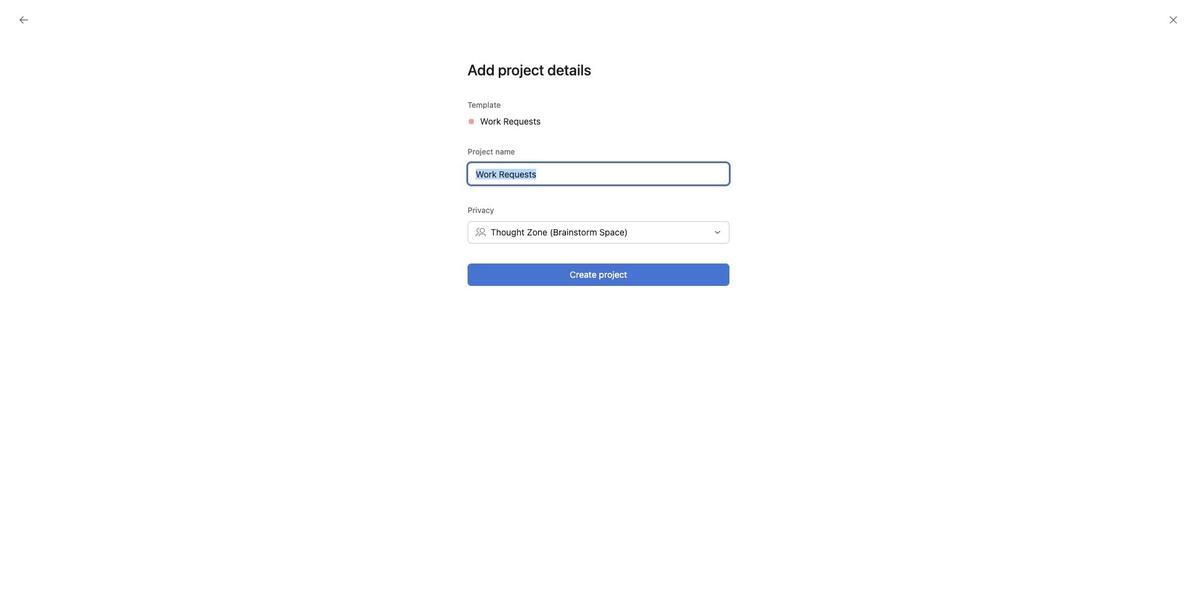 Task type: locate. For each thing, give the bounding box(es) containing it.
hide sidebar image
[[16, 10, 26, 20]]

list item
[[694, 479, 725, 510]]

None text field
[[468, 163, 730, 185]]

go back image
[[19, 15, 29, 25]]



Task type: vqa. For each thing, say whether or not it's contained in the screenshot.
LIST ITEM
yes



Task type: describe. For each thing, give the bounding box(es) containing it.
close image
[[1168, 15, 1178, 25]]



